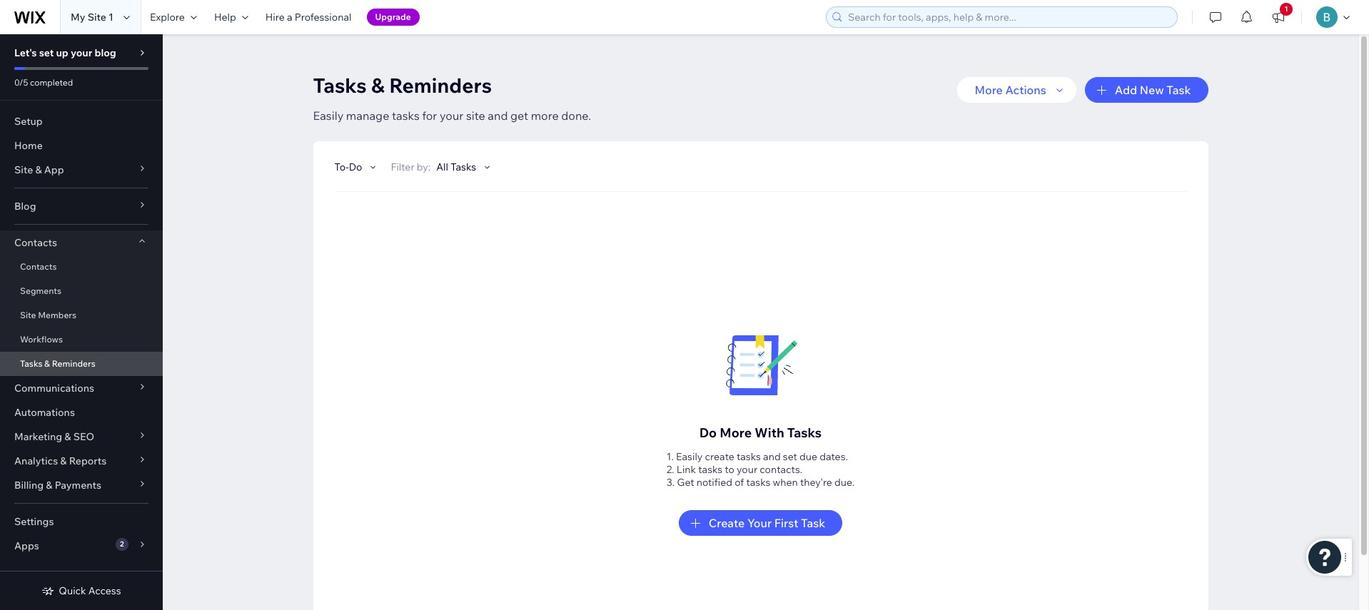 Task type: describe. For each thing, give the bounding box(es) containing it.
analytics
[[14, 455, 58, 468]]

app
[[44, 163, 64, 176]]

contacts link
[[0, 255, 163, 279]]

of
[[735, 476, 744, 489]]

tasks left for
[[392, 109, 420, 123]]

create your first task button
[[679, 510, 843, 536]]

to-do
[[334, 161, 362, 173]]

tasks up the "due"
[[787, 425, 822, 441]]

they're
[[800, 476, 832, 489]]

& for tasks & reminders link
[[44, 358, 50, 369]]

tasks inside sidebar element
[[20, 358, 42, 369]]

members
[[38, 310, 76, 321]]

& up manage
[[371, 73, 385, 98]]

with
[[755, 425, 784, 441]]

my
[[71, 11, 85, 24]]

automations
[[14, 406, 75, 419]]

contacts for contacts link
[[20, 261, 57, 272]]

tasks left the to
[[698, 463, 723, 476]]

& for the billing & payments "dropdown button"
[[46, 479, 52, 492]]

explore
[[150, 11, 185, 24]]

site & app
[[14, 163, 64, 176]]

professional
[[295, 11, 352, 24]]

home link
[[0, 134, 163, 158]]

settings link
[[0, 510, 163, 534]]

0 horizontal spatial easily
[[313, 109, 344, 123]]

do more with tasks
[[700, 425, 822, 441]]

blog
[[95, 46, 116, 59]]

more actions
[[975, 83, 1047, 97]]

all
[[436, 161, 448, 173]]

0 vertical spatial site
[[88, 11, 106, 24]]

tasks & reminders inside sidebar element
[[20, 358, 95, 369]]

site for site members
[[20, 310, 36, 321]]

payments
[[55, 479, 101, 492]]

link
[[677, 463, 696, 476]]

let's set up your blog
[[14, 46, 116, 59]]

site & app button
[[0, 158, 163, 182]]

communications button
[[0, 376, 163, 401]]

home
[[14, 139, 43, 152]]

filter
[[391, 161, 415, 173]]

communications
[[14, 382, 94, 395]]

quick access button
[[42, 585, 121, 598]]

easily inside 1. easily create tasks and set due dates. 2. link tasks to your contacts. 3. get notified of tasks when they're due.
[[676, 451, 703, 463]]

notified
[[697, 476, 733, 489]]

to-
[[334, 161, 349, 173]]

marketing & seo button
[[0, 425, 163, 449]]

site for site & app
[[14, 163, 33, 176]]

0 horizontal spatial and
[[488, 109, 508, 123]]

contacts button
[[0, 231, 163, 255]]

get
[[677, 476, 694, 489]]

1 button
[[1263, 0, 1294, 34]]

dates.
[[820, 451, 848, 463]]

a
[[287, 11, 292, 24]]

first
[[774, 516, 799, 530]]

due
[[800, 451, 818, 463]]

1.
[[667, 451, 674, 463]]

hire a professional link
[[257, 0, 360, 34]]

hire
[[265, 11, 285, 24]]

marketing
[[14, 431, 62, 443]]

1 vertical spatial do
[[700, 425, 717, 441]]

billing & payments
[[14, 479, 101, 492]]

get
[[510, 109, 528, 123]]

add
[[1115, 83, 1138, 97]]

create your first task
[[709, 516, 826, 530]]

segments link
[[0, 279, 163, 303]]

create
[[705, 451, 735, 463]]

done.
[[561, 109, 591, 123]]

let's
[[14, 46, 37, 59]]

apps
[[14, 540, 39, 553]]

help
[[214, 11, 236, 24]]

for
[[422, 109, 437, 123]]

task inside button
[[1167, 83, 1191, 97]]

analytics & reports button
[[0, 449, 163, 473]]

set inside 1. easily create tasks and set due dates. 2. link tasks to your contacts. 3. get notified of tasks when they're due.
[[783, 451, 797, 463]]

& for "analytics & reports" dropdown button
[[60, 455, 67, 468]]

your inside 1. easily create tasks and set due dates. 2. link tasks to your contacts. 3. get notified of tasks when they're due.
[[737, 463, 758, 476]]

site
[[466, 109, 485, 123]]

set inside sidebar element
[[39, 46, 54, 59]]



Task type: vqa. For each thing, say whether or not it's contained in the screenshot.
third social
no



Task type: locate. For each thing, give the bounding box(es) containing it.
1
[[1285, 4, 1288, 14], [109, 11, 113, 24]]

contacts down blog
[[14, 236, 57, 249]]

easily manage tasks for your site and get more done.
[[313, 109, 591, 123]]

marketing & seo
[[14, 431, 94, 443]]

1 horizontal spatial reminders
[[389, 73, 492, 98]]

0 vertical spatial contacts
[[14, 236, 57, 249]]

access
[[88, 585, 121, 598]]

settings
[[14, 515, 54, 528]]

0 vertical spatial do
[[349, 161, 362, 173]]

reports
[[69, 455, 107, 468]]

tasks & reminders link
[[0, 352, 163, 376]]

and inside 1. easily create tasks and set due dates. 2. link tasks to your contacts. 3. get notified of tasks when they're due.
[[763, 451, 781, 463]]

tasks right the all
[[451, 161, 476, 173]]

& inside "dropdown button"
[[46, 479, 52, 492]]

0 vertical spatial set
[[39, 46, 54, 59]]

and left get
[[488, 109, 508, 123]]

1. easily create tasks and set due dates. 2. link tasks to your contacts. 3. get notified of tasks when they're due.
[[667, 451, 855, 489]]

1 inside 1 button
[[1285, 4, 1288, 14]]

1 horizontal spatial your
[[440, 109, 464, 123]]

more actions button
[[958, 77, 1077, 103]]

to
[[725, 463, 735, 476]]

& inside dropdown button
[[60, 455, 67, 468]]

when
[[773, 476, 798, 489]]

site right my
[[88, 11, 106, 24]]

all tasks button
[[436, 161, 493, 173]]

tasks
[[313, 73, 367, 98], [451, 161, 476, 173], [20, 358, 42, 369], [787, 425, 822, 441]]

up
[[56, 46, 68, 59]]

workflows
[[20, 334, 63, 345]]

1 horizontal spatial easily
[[676, 451, 703, 463]]

1 vertical spatial site
[[14, 163, 33, 176]]

& for site & app dropdown button
[[35, 163, 42, 176]]

1 horizontal spatial tasks & reminders
[[313, 73, 492, 98]]

1 horizontal spatial do
[[700, 425, 717, 441]]

0 horizontal spatial task
[[801, 516, 826, 530]]

tasks right of
[[746, 476, 771, 489]]

3.
[[667, 476, 675, 489]]

help button
[[206, 0, 257, 34]]

& left reports at bottom
[[60, 455, 67, 468]]

& left app
[[35, 163, 42, 176]]

0 vertical spatial reminders
[[389, 73, 492, 98]]

all tasks
[[436, 161, 476, 173]]

0 horizontal spatial 1
[[109, 11, 113, 24]]

1 vertical spatial your
[[440, 109, 464, 123]]

reminders
[[389, 73, 492, 98], [52, 358, 95, 369]]

new
[[1140, 83, 1164, 97]]

1 vertical spatial reminders
[[52, 358, 95, 369]]

0 horizontal spatial tasks & reminders
[[20, 358, 95, 369]]

due.
[[835, 476, 855, 489]]

contacts for the contacts dropdown button
[[14, 236, 57, 249]]

blog
[[14, 200, 36, 213]]

1 vertical spatial task
[[801, 516, 826, 530]]

& right billing
[[46, 479, 52, 492]]

more
[[975, 83, 1003, 97], [720, 425, 752, 441]]

site members
[[20, 310, 76, 321]]

tasks
[[392, 109, 420, 123], [737, 451, 761, 463], [698, 463, 723, 476], [746, 476, 771, 489]]

& inside 'dropdown button'
[[64, 431, 71, 443]]

tasks & reminders
[[313, 73, 492, 98], [20, 358, 95, 369]]

set left up
[[39, 46, 54, 59]]

&
[[371, 73, 385, 98], [35, 163, 42, 176], [44, 358, 50, 369], [64, 431, 71, 443], [60, 455, 67, 468], [46, 479, 52, 492]]

completed
[[30, 77, 73, 88]]

easily
[[313, 109, 344, 123], [676, 451, 703, 463]]

& left seo
[[64, 431, 71, 443]]

site down segments
[[20, 310, 36, 321]]

billing
[[14, 479, 44, 492]]

and down with
[[763, 451, 781, 463]]

contacts.
[[760, 463, 803, 476]]

0/5
[[14, 77, 28, 88]]

2 vertical spatial your
[[737, 463, 758, 476]]

0 vertical spatial easily
[[313, 109, 344, 123]]

upgrade button
[[367, 9, 420, 26]]

hire a professional
[[265, 11, 352, 24]]

1 horizontal spatial set
[[783, 451, 797, 463]]

your right the to
[[737, 463, 758, 476]]

2 horizontal spatial your
[[737, 463, 758, 476]]

0/5 completed
[[14, 77, 73, 88]]

create
[[709, 516, 745, 530]]

billing & payments button
[[0, 473, 163, 498]]

your
[[71, 46, 92, 59], [440, 109, 464, 123], [737, 463, 758, 476]]

task
[[1167, 83, 1191, 97], [801, 516, 826, 530]]

0 horizontal spatial do
[[349, 161, 362, 173]]

by:
[[417, 161, 431, 173]]

0 horizontal spatial set
[[39, 46, 54, 59]]

site down home
[[14, 163, 33, 176]]

site inside site & app dropdown button
[[14, 163, 33, 176]]

0 vertical spatial task
[[1167, 83, 1191, 97]]

site
[[88, 11, 106, 24], [14, 163, 33, 176], [20, 310, 36, 321]]

analytics & reports
[[14, 455, 107, 468]]

0 vertical spatial tasks & reminders
[[313, 73, 492, 98]]

tasks right the to
[[737, 451, 761, 463]]

& inside dropdown button
[[35, 163, 42, 176]]

0 vertical spatial more
[[975, 83, 1003, 97]]

reminders up for
[[389, 73, 492, 98]]

add new task
[[1115, 83, 1191, 97]]

add new task button
[[1085, 77, 1208, 103]]

reminders inside sidebar element
[[52, 358, 95, 369]]

easily left manage
[[313, 109, 344, 123]]

2.
[[667, 463, 675, 476]]

contacts inside contacts link
[[20, 261, 57, 272]]

1 vertical spatial set
[[783, 451, 797, 463]]

task inside button
[[801, 516, 826, 530]]

actions
[[1006, 83, 1047, 97]]

do left filter
[[349, 161, 362, 173]]

0 horizontal spatial reminders
[[52, 358, 95, 369]]

sidebar element
[[0, 34, 163, 610]]

0 vertical spatial and
[[488, 109, 508, 123]]

quick access
[[59, 585, 121, 598]]

more left 'actions'
[[975, 83, 1003, 97]]

your inside sidebar element
[[71, 46, 92, 59]]

tasks & reminders up for
[[313, 73, 492, 98]]

your
[[747, 516, 772, 530]]

1 vertical spatial and
[[763, 451, 781, 463]]

your right for
[[440, 109, 464, 123]]

1 vertical spatial contacts
[[20, 261, 57, 272]]

task right the first on the bottom right of page
[[801, 516, 826, 530]]

manage
[[346, 109, 389, 123]]

1 horizontal spatial and
[[763, 451, 781, 463]]

task right new
[[1167, 83, 1191, 97]]

my site 1
[[71, 11, 113, 24]]

tasks & reminders up communications
[[20, 358, 95, 369]]

set left the "due"
[[783, 451, 797, 463]]

segments
[[20, 286, 61, 296]]

tasks down workflows
[[20, 358, 42, 369]]

your right up
[[71, 46, 92, 59]]

1 horizontal spatial 1
[[1285, 4, 1288, 14]]

& for marketing & seo 'dropdown button'
[[64, 431, 71, 443]]

2 vertical spatial site
[[20, 310, 36, 321]]

1 vertical spatial easily
[[676, 451, 703, 463]]

1 vertical spatial tasks & reminders
[[20, 358, 95, 369]]

0 vertical spatial your
[[71, 46, 92, 59]]

tasks up manage
[[313, 73, 367, 98]]

1 horizontal spatial more
[[975, 83, 1003, 97]]

Search for tools, apps, help & more... field
[[844, 7, 1173, 27]]

1 vertical spatial more
[[720, 425, 752, 441]]

seo
[[73, 431, 94, 443]]

easily right "1."
[[676, 451, 703, 463]]

and
[[488, 109, 508, 123], [763, 451, 781, 463]]

reminders down workflows link
[[52, 358, 95, 369]]

to-do button
[[334, 161, 379, 173]]

quick
[[59, 585, 86, 598]]

more inside button
[[975, 83, 1003, 97]]

0 horizontal spatial more
[[720, 425, 752, 441]]

contacts up segments
[[20, 261, 57, 272]]

more up create
[[720, 425, 752, 441]]

blog button
[[0, 194, 163, 218]]

workflows link
[[0, 328, 163, 352]]

automations link
[[0, 401, 163, 425]]

1 horizontal spatial task
[[1167, 83, 1191, 97]]

& down workflows
[[44, 358, 50, 369]]

setup
[[14, 115, 43, 128]]

0 horizontal spatial your
[[71, 46, 92, 59]]

do up create
[[700, 425, 717, 441]]

filter by:
[[391, 161, 431, 173]]

set
[[39, 46, 54, 59], [783, 451, 797, 463]]

contacts inside the contacts dropdown button
[[14, 236, 57, 249]]

2
[[120, 540, 124, 549]]



